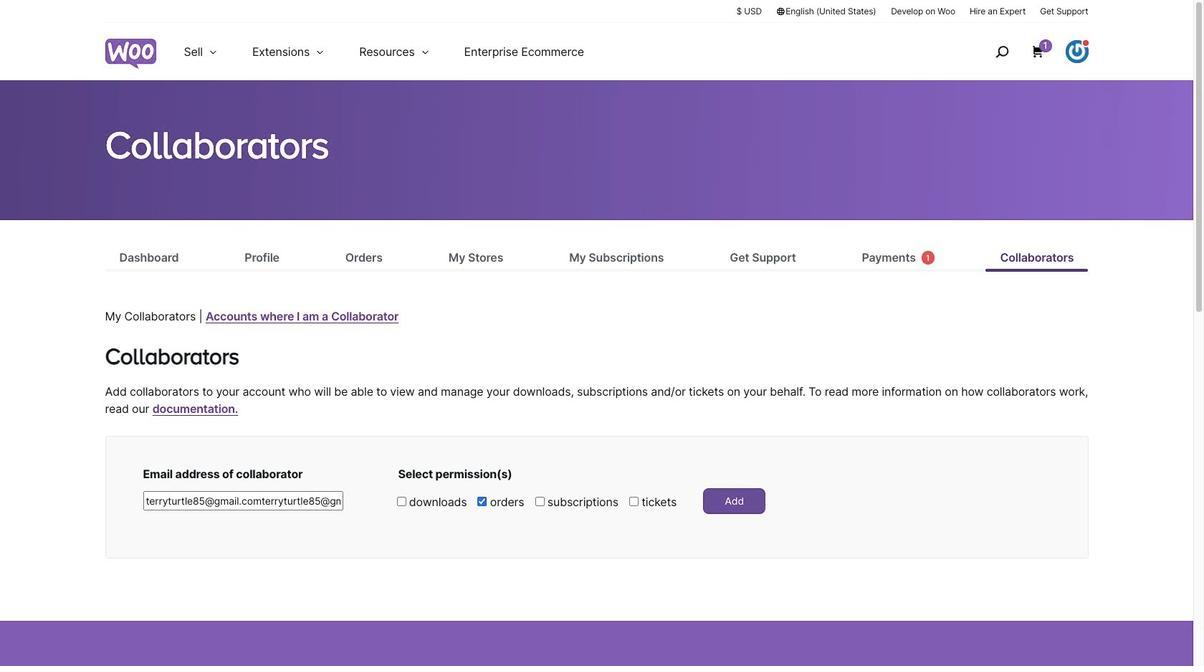 Task type: describe. For each thing, give the bounding box(es) containing it.
service navigation menu element
[[965, 28, 1089, 75]]



Task type: locate. For each thing, give the bounding box(es) containing it.
None checkbox
[[397, 497, 406, 506], [478, 497, 487, 506], [535, 497, 545, 506], [397, 497, 406, 506], [478, 497, 487, 506], [535, 497, 545, 506]]

None checkbox
[[630, 497, 639, 506]]

search image
[[991, 40, 1014, 63]]

open account menu image
[[1066, 40, 1089, 63]]



